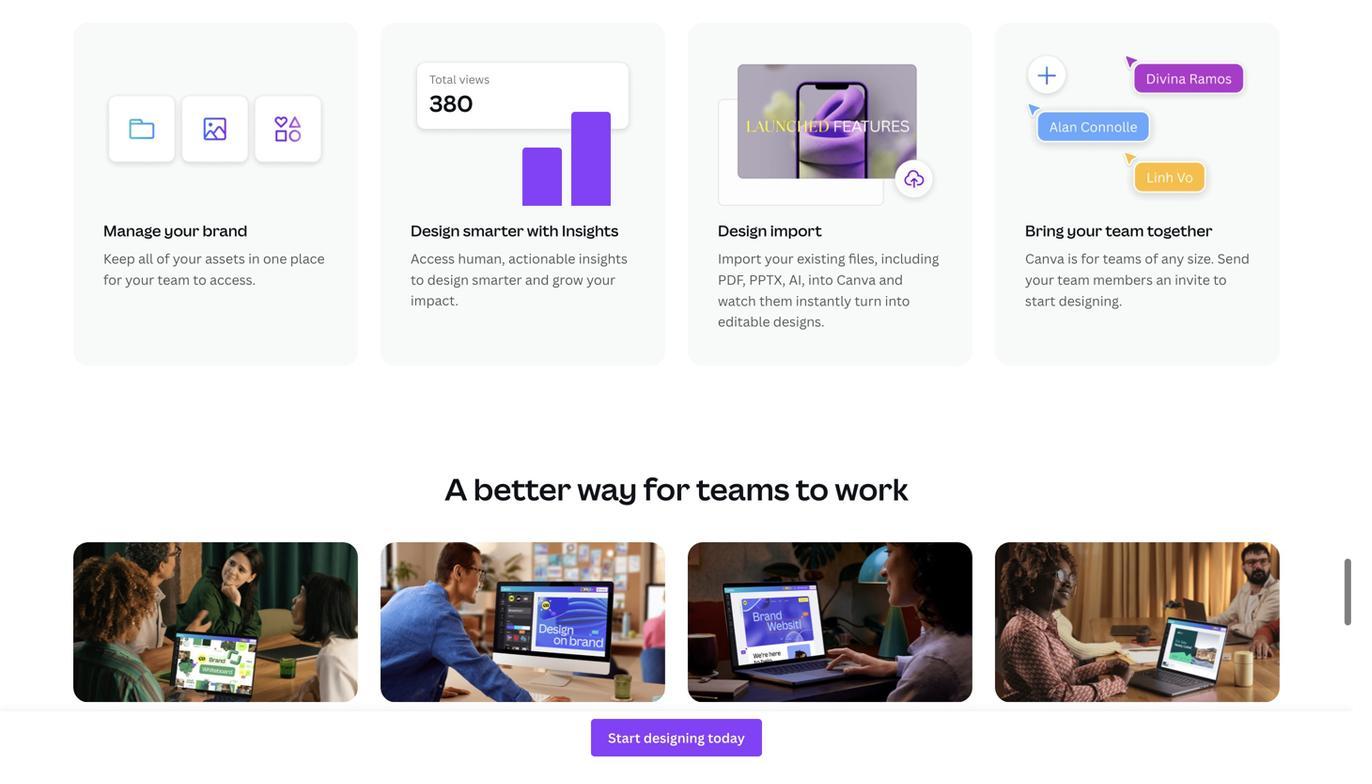 Task type: vqa. For each thing, say whether or not it's contained in the screenshot.


Task type: locate. For each thing, give the bounding box(es) containing it.
1 vertical spatial for
[[103, 271, 122, 288]]

canva inside design import import your existing files, including pdf, pptx, ai, into canva and watch them instantly turn into editable designs.
[[837, 271, 876, 288]]

your left brand
[[164, 221, 199, 241]]

companies
[[752, 719, 832, 740]]

0 horizontal spatial canva
[[837, 271, 876, 288]]

of inside bring your team together canva is for teams of any size. send your team members an invite to start designing.
[[1145, 250, 1159, 267]]

for
[[688, 719, 712, 740]]

insights
[[579, 250, 628, 267]]

smarter
[[463, 221, 524, 241], [472, 271, 522, 288]]

of right all
[[156, 250, 170, 267]]

1 horizontal spatial and
[[879, 271, 903, 288]]

your
[[164, 221, 199, 241], [1068, 221, 1103, 241], [173, 250, 202, 267], [765, 250, 794, 267], [587, 271, 616, 288], [125, 271, 154, 288], [1026, 271, 1055, 288]]

design
[[411, 221, 460, 241], [718, 221, 767, 241]]

team
[[1106, 221, 1144, 241], [157, 271, 190, 288], [1058, 271, 1090, 288]]

2 horizontal spatial team
[[1106, 221, 1144, 241]]

for down keep
[[103, 271, 122, 288]]

to left access.
[[193, 271, 207, 288]]

0 horizontal spatial of
[[156, 250, 170, 267]]

your inside design smarter with insights access human, actionable insights to design smarter and grow your impact.
[[587, 271, 616, 288]]

your left assets at the top left
[[173, 250, 202, 267]]

of
[[156, 250, 170, 267], [1145, 250, 1159, 267]]

into
[[809, 271, 834, 288], [885, 292, 910, 310]]

your down all
[[125, 271, 154, 288]]

2 and from the left
[[879, 271, 903, 288]]

2 horizontal spatial for
[[1081, 250, 1100, 267]]

0 vertical spatial teams
[[1103, 250, 1142, 267]]

smarter up human, on the left top
[[463, 221, 524, 241]]

1 horizontal spatial teams
[[1103, 250, 1142, 267]]

into right turn
[[885, 292, 910, 310]]

and
[[525, 271, 549, 288], [879, 271, 903, 288]]

your up pptx,
[[765, 250, 794, 267]]

2 design from the left
[[718, 221, 767, 241]]

turn
[[855, 292, 882, 310]]

1 of from the left
[[156, 250, 170, 267]]

bring
[[1026, 221, 1064, 241]]

0 horizontal spatial for
[[103, 271, 122, 288]]

for inside bring your team together canva is for teams of any size. send your team members an invite to start designing.
[[1081, 250, 1100, 267]]

better
[[474, 469, 571, 510]]

members
[[1093, 271, 1153, 288]]

of left any
[[1145, 250, 1159, 267]]

teams inside bring your team together canva is for teams of any size. send your team members an invite to start designing.
[[1103, 250, 1142, 267]]

team down the is
[[1058, 271, 1090, 288]]

1 horizontal spatial for
[[644, 469, 690, 510]]

canva down bring
[[1026, 250, 1065, 267]]

one
[[263, 250, 287, 267]]

1 horizontal spatial canva
[[1026, 250, 1065, 267]]

0 horizontal spatial team
[[157, 271, 190, 288]]

invite
[[1175, 271, 1211, 288]]

team for bring your team together
[[1058, 271, 1090, 288]]

design for design import
[[718, 221, 767, 241]]

to down the send
[[1214, 271, 1227, 288]]

editable
[[718, 313, 770, 331]]

1 horizontal spatial team
[[1058, 271, 1090, 288]]

for right the is
[[1081, 250, 1100, 267]]

start
[[1026, 292, 1056, 310]]

to down access
[[411, 271, 424, 288]]

pptx,
[[749, 271, 786, 288]]

1 vertical spatial smarter
[[472, 271, 522, 288]]

1 vertical spatial into
[[885, 292, 910, 310]]

1 vertical spatial teams
[[696, 469, 790, 510]]

impact.
[[411, 292, 459, 309]]

design import import your existing files, including pdf, pptx, ai, into canva and watch them instantly turn into editable designs.
[[718, 221, 940, 331]]

canva
[[1026, 250, 1065, 267], [837, 271, 876, 288]]

design up access
[[411, 221, 460, 241]]

design for design smarter with insights
[[411, 221, 460, 241]]

design inside design smarter with insights access human, actionable insights to design smarter and grow your impact.
[[411, 221, 460, 241]]

1 horizontal spatial into
[[885, 292, 910, 310]]

smarter down human, on the left top
[[472, 271, 522, 288]]

your up the is
[[1068, 221, 1103, 241]]

designing.
[[1059, 292, 1123, 310]]

1 design from the left
[[411, 221, 460, 241]]

teams
[[1103, 250, 1142, 267], [696, 469, 790, 510]]

for tech companies link
[[688, 543, 973, 764]]

to
[[411, 271, 424, 288], [193, 271, 207, 288], [1214, 271, 1227, 288], [796, 469, 829, 510]]

team inside the "manage your brand keep all of your assets in one place for your team to access."
[[157, 271, 190, 288]]

canva down files,
[[837, 271, 876, 288]]

0 vertical spatial canva
[[1026, 250, 1065, 267]]

0 vertical spatial into
[[809, 271, 834, 288]]

for tech companies
[[688, 719, 832, 740]]

design up import
[[718, 221, 767, 241]]

design inside design import import your existing files, including pdf, pptx, ai, into canva and watch them instantly turn into editable designs.
[[718, 221, 767, 241]]

into down the existing
[[809, 271, 834, 288]]

your down 'insights'
[[587, 271, 616, 288]]

and down actionable
[[525, 271, 549, 288]]

for right way
[[644, 469, 690, 510]]

0 horizontal spatial and
[[525, 271, 549, 288]]

work
[[835, 469, 909, 510]]

team up members
[[1106, 221, 1144, 241]]

1 horizontal spatial design
[[718, 221, 767, 241]]

team for manage your brand
[[157, 271, 190, 288]]

keep
[[103, 250, 135, 267]]

pdf,
[[718, 271, 746, 288]]

access
[[411, 250, 455, 267]]

0 vertical spatial for
[[1081, 250, 1100, 267]]

instantly
[[796, 292, 852, 310]]

assets
[[205, 250, 245, 267]]

0 horizontal spatial teams
[[696, 469, 790, 510]]

brand
[[203, 221, 247, 241]]

1 and from the left
[[525, 271, 549, 288]]

0 horizontal spatial design
[[411, 221, 460, 241]]

2 of from the left
[[1145, 250, 1159, 267]]

place
[[290, 250, 325, 267]]

and down including
[[879, 271, 903, 288]]

team left access.
[[157, 271, 190, 288]]

them
[[760, 292, 793, 310]]

0 vertical spatial smarter
[[463, 221, 524, 241]]

1 vertical spatial canva
[[837, 271, 876, 288]]

for
[[1081, 250, 1100, 267], [103, 271, 122, 288], [644, 469, 690, 510]]

1 horizontal spatial of
[[1145, 250, 1159, 267]]

together
[[1148, 221, 1213, 241]]



Task type: describe. For each thing, give the bounding box(es) containing it.
canva inside bring your team together canva is for teams of any size. send your team members an invite to start designing.
[[1026, 250, 1065, 267]]

grow
[[553, 271, 584, 288]]

human,
[[458, 250, 505, 267]]

a
[[445, 469, 468, 510]]

and inside design import import your existing files, including pdf, pptx, ai, into canva and watch them instantly turn into editable designs.
[[879, 271, 903, 288]]

and inside design smarter with insights access human, actionable insights to design smarter and grow your impact.
[[525, 271, 549, 288]]

way
[[578, 469, 638, 510]]

your inside design import import your existing files, including pdf, pptx, ai, into canva and watch them instantly turn into editable designs.
[[765, 250, 794, 267]]

with
[[527, 221, 559, 241]]

an
[[1157, 271, 1172, 288]]

for inside the "manage your brand keep all of your assets in one place for your team to access."
[[103, 271, 122, 288]]

to inside the "manage your brand keep all of your assets in one place for your team to access."
[[193, 271, 207, 288]]

import
[[771, 221, 822, 241]]

watch
[[718, 292, 756, 310]]

actionable
[[509, 250, 576, 267]]

import
[[718, 250, 762, 267]]

tech
[[716, 719, 749, 740]]

to inside design smarter with insights access human, actionable insights to design smarter and grow your impact.
[[411, 271, 424, 288]]

design
[[427, 271, 469, 288]]

any
[[1162, 250, 1185, 267]]

design smarter with insights access human, actionable insights to design smarter and grow your impact.
[[411, 221, 628, 309]]

send
[[1218, 250, 1250, 267]]

manage your brand keep all of your assets in one place for your team to access.
[[103, 221, 325, 288]]

to inside bring your team together canva is for teams of any size. send your team members an invite to start designing.
[[1214, 271, 1227, 288]]

all
[[138, 250, 153, 267]]

files,
[[849, 250, 878, 267]]

insights
[[562, 221, 619, 241]]

including
[[881, 250, 940, 267]]

of inside the "manage your brand keep all of your assets in one place for your team to access."
[[156, 250, 170, 267]]

a better way for teams to work
[[445, 469, 909, 510]]

bring your team together canva is for teams of any size. send your team members an invite to start designing.
[[1026, 221, 1250, 310]]

in
[[248, 250, 260, 267]]

is
[[1068, 250, 1078, 267]]

existing
[[797, 250, 846, 267]]

your up start
[[1026, 271, 1055, 288]]

manage
[[103, 221, 161, 241]]

2 vertical spatial for
[[644, 469, 690, 510]]

0 horizontal spatial into
[[809, 271, 834, 288]]

access.
[[210, 271, 256, 288]]

designs.
[[774, 313, 825, 331]]

to left work
[[796, 469, 829, 510]]

size.
[[1188, 250, 1215, 267]]

ai,
[[789, 271, 805, 288]]



